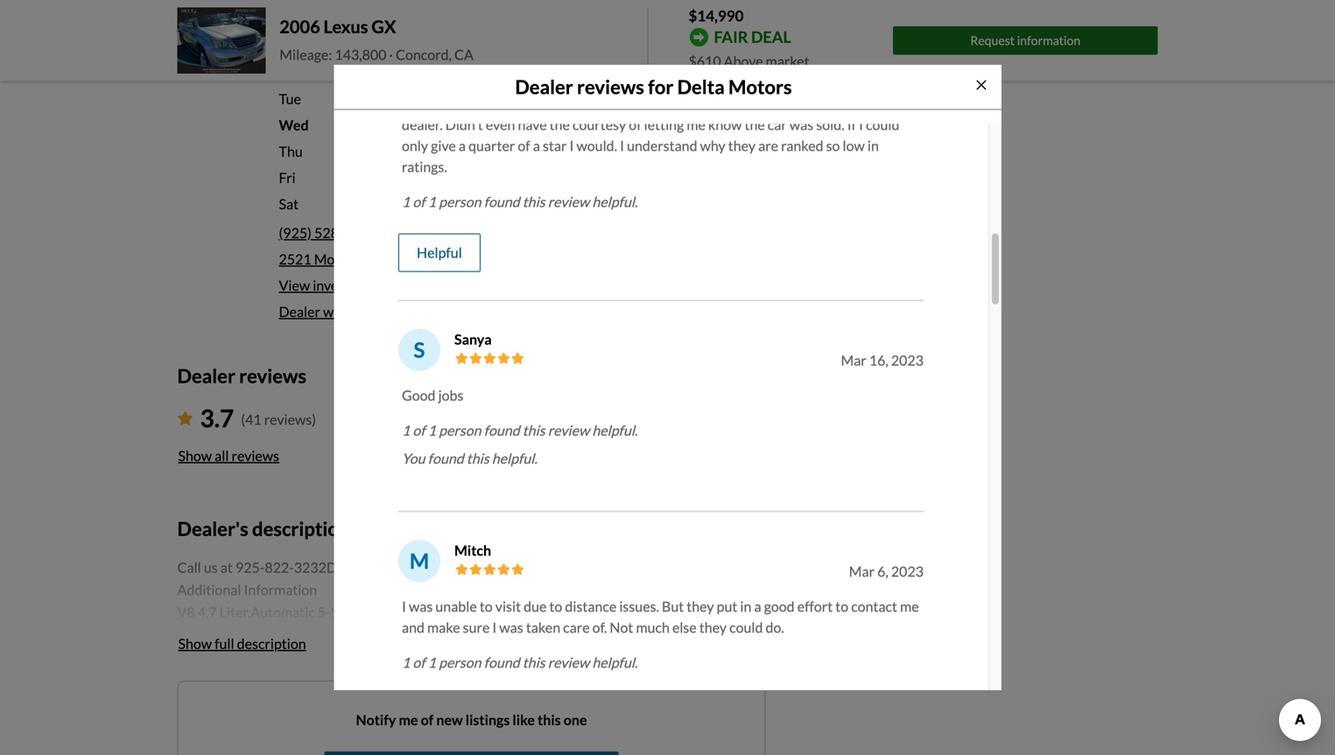 Task type: locate. For each thing, give the bounding box(es) containing it.
1 vertical spatial show
[[178, 635, 212, 652]]

found for terrible experience, was shopping out of state. at first dealer was helpful in getting requested pictures to me, then failed to return contact after i advised them i would like to purchase vehicle and have shipped. three days of attempting to contact with no return contact i find that the vehicle was sold to someone else by carfax, not by the dealer. didn't even have the courtesy of letting me know the car was sold. if i could only give a quarter of a star i would. i understand why they are ranked so low in ratings.
[[484, 193, 520, 210]]

0 horizontal spatial me
[[399, 711, 418, 728]]

1 vertical spatial ca
[[477, 251, 496, 268]]

2 review from the top
[[548, 422, 590, 439]]

1 vertical spatial could
[[730, 619, 763, 636]]

0 horizontal spatial else
[[673, 619, 697, 636]]

1 horizontal spatial vehicle
[[578, 95, 621, 112]]

dealer down "me," on the top of page
[[515, 75, 574, 98]]

reviews inside dialog
[[577, 75, 645, 98]]

fri
[[279, 169, 296, 186]]

by
[[779, 95, 794, 112], [864, 95, 879, 112]]

-
[[482, 64, 487, 81], [482, 90, 487, 107], [481, 117, 486, 134], [482, 143, 487, 160], [482, 169, 487, 186], [482, 195, 487, 212]]

2 horizontal spatial ca
[[672, 559, 691, 576]]

quarter
[[469, 137, 515, 154]]

put
[[717, 598, 738, 615]]

0 horizontal spatial by
[[779, 95, 794, 112]]

1 horizontal spatial by
[[864, 95, 879, 112]]

dealer's description
[[177, 517, 350, 540]]

2 vertical spatial dealer
[[177, 364, 236, 387]]

bags,side
[[387, 693, 445, 710]]

am up helpful
[[457, 195, 479, 212]]

located
[[411, 559, 457, 576]]

reviews for dealer reviews
[[239, 364, 307, 387]]

1 of 1 person found this review helpful. down wheel),air
[[402, 654, 638, 671]]

3 1 of 1 person found this review helpful. from the top
[[402, 654, 638, 671]]

new
[[437, 711, 463, 728]]

2023 right 6,
[[892, 563, 924, 580]]

94520
[[499, 251, 539, 268], [694, 559, 735, 576]]

6:00 for fri
[[490, 169, 518, 186]]

power
[[534, 693, 574, 710]]

in inside i was unable to visit due to distance issues. but they put in a good effort to contact me and make sure i was taken care of. not much else they could do.
[[741, 598, 752, 615]]

ca right helpful
[[477, 251, 496, 268]]

in
[[845, 32, 856, 49], [868, 137, 879, 154], [741, 598, 752, 615]]

2 vertical spatial me
[[399, 711, 418, 728]]

2 horizontal spatial a
[[755, 598, 762, 615]]

1 vertical spatial have
[[518, 116, 547, 133]]

in right put
[[741, 598, 752, 615]]

they left are
[[729, 137, 756, 154]]

6:00
[[380, 15, 408, 32], [490, 64, 518, 81], [490, 90, 518, 107], [489, 117, 517, 134], [490, 143, 518, 160], [490, 169, 518, 186], [490, 195, 518, 212]]

terrible
[[402, 32, 450, 49]]

sold.
[[817, 116, 845, 133]]

would.
[[577, 137, 618, 154]]

10:00 up dealer.
[[418, 90, 454, 107]]

description up "822-"
[[252, 517, 350, 540]]

i was unable to visit due to distance issues. but they put in a good effort to contact me and make sure i was taken care of. not much else they could do.
[[402, 598, 919, 636]]

return down state.
[[644, 53, 683, 70]]

this for i was unable to visit due to distance issues. but they put in a good effort to contact me and make sure i was taken care of. not much else they could do.
[[523, 654, 545, 671]]

2 by from the left
[[864, 95, 879, 112]]

a left good
[[755, 598, 762, 615]]

1 horizontal spatial ca
[[477, 251, 496, 268]]

1 vertical spatial mar
[[849, 563, 875, 580]]

control,power
[[396, 648, 486, 665]]

control,traction
[[177, 626, 277, 643]]

0 horizontal spatial at
[[221, 559, 233, 576]]

0 vertical spatial review
[[548, 193, 590, 210]]

2023 right 16,
[[892, 352, 924, 369]]

0 vertical spatial me
[[687, 116, 706, 133]]

person down the (4-
[[439, 654, 481, 671]]

0 vertical spatial else
[[752, 95, 777, 112]]

am right give
[[457, 143, 479, 160]]

0 vertical spatial 94520
[[499, 251, 539, 268]]

dealer for dealer website
[[279, 303, 321, 320]]

1 horizontal spatial and
[[547, 74, 569, 91]]

show left all
[[178, 447, 212, 464]]

1 horizontal spatial 2521
[[474, 559, 507, 576]]

this right you
[[467, 450, 489, 467]]

am for mon
[[457, 64, 479, 81]]

0 vertical spatial return
[[644, 53, 683, 70]]

1 horizontal spatial could
[[866, 116, 900, 133]]

not
[[610, 619, 634, 636]]

reviews up 3.7 (41 reviews)
[[239, 364, 307, 387]]

have down that
[[518, 116, 547, 133]]

6:00 for thu
[[490, 143, 518, 160]]

0 horizontal spatial 2521
[[279, 251, 312, 268]]

2 vertical spatial in
[[741, 598, 752, 615]]

was
[[526, 32, 549, 49], [773, 32, 797, 49], [624, 95, 647, 112], [790, 116, 814, 133], [409, 598, 433, 615], [500, 619, 524, 636]]

liter,automatic
[[220, 604, 315, 621]]

94520 up put
[[694, 559, 735, 576]]

0 vertical spatial motors
[[729, 75, 792, 98]]

$14,990
[[689, 7, 744, 25]]

like down bags,dual
[[513, 711, 535, 728]]

i right would.
[[620, 137, 625, 154]]

1 vertical spatial me
[[901, 598, 919, 615]]

give
[[431, 137, 456, 154]]

request information button
[[894, 26, 1158, 55]]

could right if
[[866, 116, 900, 133]]

2 vertical spatial ca
[[672, 559, 691, 576]]

1 air from the left
[[365, 693, 384, 710]]

1 of 1 person found this review helpful. down quarter
[[402, 193, 638, 210]]

0 horizontal spatial 94520
[[499, 251, 539, 268]]

mar left 16,
[[841, 352, 867, 369]]

1 show from the top
[[178, 447, 212, 464]]

0 vertical spatial reviews
[[577, 75, 645, 98]]

0 vertical spatial have
[[572, 74, 601, 91]]

of down bags,side
[[421, 711, 434, 728]]

2521 down the (925)
[[279, 251, 312, 268]]

2 show from the top
[[178, 635, 212, 652]]

in up them
[[845, 32, 856, 49]]

0 vertical spatial dealer
[[515, 75, 574, 98]]

am down quarter
[[457, 169, 479, 186]]

1 vertical spatial in
[[868, 137, 879, 154]]

blvd,
[[581, 559, 611, 576]]

1
[[402, 193, 410, 210], [428, 193, 436, 210], [402, 422, 410, 439], [428, 422, 436, 439], [402, 654, 410, 671], [428, 654, 436, 671]]

dealer
[[515, 75, 574, 98], [279, 303, 321, 320], [177, 364, 236, 387]]

to down requested
[[426, 74, 439, 91]]

2 air from the left
[[448, 693, 467, 710]]

1 horizontal spatial air
[[448, 693, 467, 710]]

0 vertical spatial person
[[439, 193, 481, 210]]

1 vertical spatial else
[[673, 619, 697, 636]]

2 vertical spatial concord,
[[614, 559, 670, 576]]

close modal dealer reviews for delta motors image
[[975, 78, 989, 92]]

2 vertical spatial person
[[439, 654, 481, 671]]

was down visit
[[500, 619, 524, 636]]

1 horizontal spatial return
[[644, 53, 683, 70]]

1 horizontal spatial at
[[365, 15, 377, 32]]

found down quarter
[[484, 193, 520, 210]]

pm for mon
[[520, 64, 542, 81]]

monument up inventory on the top left of the page
[[314, 251, 382, 268]]

2 person from the top
[[439, 422, 481, 439]]

they down put
[[700, 619, 727, 636]]

person for s
[[439, 422, 481, 439]]

6:00 for wed
[[489, 117, 517, 134]]

was up "me," on the top of page
[[526, 32, 549, 49]]

vehicle
[[501, 74, 544, 91], [578, 95, 621, 112]]

2521 inside call us at 925-822-3232delta motors located at 2521 monument blvd, concord, ca 94520 additional information v8 4.7 liter,automatic 5-spd w/overdrive,4wd,hill ascent control,hill descent control,traction control,stability control,abs (4-wheel),air conditioning,power windows,power door locks,cruise control,power steering,telescoping wheel,am/fm stereo,cassette,cd/mp3 (multi disc),mark levinson sound,navigation system,bluetooth wireless,backup camera,dual air bags,side air bags,dual power seats,leather,third row seat,moon roof,running boards,roof rack,towing pkg,alloy wheels,
[[474, 559, 507, 576]]

2521 monument blvd , concord, ca 94520
[[279, 251, 539, 268]]

show all reviews
[[178, 447, 279, 464]]

3 review from the top
[[548, 654, 590, 671]]

person
[[439, 193, 481, 210], [439, 422, 481, 439], [439, 654, 481, 671]]

0 horizontal spatial in
[[741, 598, 752, 615]]

1 vertical spatial 2023
[[892, 563, 924, 580]]

1 vertical spatial description
[[237, 635, 306, 652]]

lexus
[[324, 16, 368, 37]]

94520 inside call us at 925-822-3232delta motors located at 2521 monument blvd, concord, ca 94520 additional information v8 4.7 liter,automatic 5-spd w/overdrive,4wd,hill ascent control,hill descent control,traction control,stability control,abs (4-wheel),air conditioning,power windows,power door locks,cruise control,power steering,telescoping wheel,am/fm stereo,cassette,cd/mp3 (multi disc),mark levinson sound,navigation system,bluetooth wireless,backup camera,dual air bags,side air bags,dual power seats,leather,third row seat,moon roof,running boards,roof rack,towing pkg,alloy wheels,
[[694, 559, 735, 576]]

1 vertical spatial 94520
[[694, 559, 735, 576]]

(41
[[241, 411, 262, 428]]

0 horizontal spatial a
[[459, 137, 466, 154]]

dealer inside dialog
[[515, 75, 574, 98]]

- for thu
[[482, 143, 487, 160]]

they left put
[[687, 598, 714, 615]]

2 1 of 1 person found this review helpful. from the top
[[402, 422, 638, 439]]

dialog containing s
[[334, 0, 1002, 755]]

dealer website link
[[279, 301, 766, 322]]

0 horizontal spatial ca
[[455, 46, 474, 63]]

else
[[752, 95, 777, 112], [673, 619, 697, 636]]

only
[[402, 137, 428, 154]]

am down experience,
[[457, 64, 479, 81]]

1 horizontal spatial monument
[[510, 559, 578, 576]]

getting
[[859, 32, 902, 49]]

0 horizontal spatial air
[[365, 693, 384, 710]]

found for i was unable to visit due to distance issues. but they put in a good effort to contact me and make sure i was taken care of. not much else they could do.
[[484, 654, 520, 671]]

10:00 for mon
[[418, 64, 454, 81]]

call
[[177, 559, 201, 576]]

pm for sat
[[520, 195, 542, 212]]

i
[[767, 53, 772, 70], [859, 53, 863, 70], [493, 95, 497, 112], [859, 116, 864, 133], [570, 137, 574, 154], [620, 137, 625, 154], [402, 598, 406, 615], [493, 619, 497, 636]]

3 person from the top
[[439, 654, 481, 671]]

contact up days
[[686, 53, 732, 70]]

advised
[[774, 53, 821, 70]]

1 vertical spatial return
[[402, 95, 442, 112]]

sun
[[279, 38, 302, 55]]

0 horizontal spatial monument
[[314, 251, 382, 268]]

concord,
[[396, 46, 452, 63], [418, 251, 474, 268], [614, 559, 670, 576]]

0 vertical spatial like
[[402, 74, 424, 91]]

found up you found this helpful. at the left of page
[[484, 422, 520, 439]]

vehicle up 'find'
[[501, 74, 544, 91]]

1 review from the top
[[548, 193, 590, 210]]

0 vertical spatial could
[[866, 116, 900, 133]]

me down the mar 6, 2023
[[901, 598, 919, 615]]

0 vertical spatial in
[[845, 32, 856, 49]]

10:00 for wed
[[417, 117, 453, 134]]

windows,power
[[177, 648, 278, 665]]

0 vertical spatial they
[[729, 137, 756, 154]]

the up star
[[550, 116, 570, 133]]

10:00 am - 6:00 pm for mon
[[418, 64, 542, 81]]

wheel),air
[[480, 626, 546, 643]]

and left make
[[402, 619, 425, 636]]

- for sat
[[482, 195, 487, 212]]

air up notify
[[365, 693, 384, 710]]

person for m
[[439, 654, 481, 671]]

10:00 down terrible
[[418, 64, 454, 81]]

description down the liter,automatic
[[237, 635, 306, 652]]

1 horizontal spatial like
[[513, 711, 535, 728]]

at right 'closes'
[[365, 15, 377, 32]]

10:00 am - 6:00 pm for wed
[[417, 117, 542, 134]]

1 2023 from the top
[[892, 352, 924, 369]]

0 vertical spatial description
[[252, 517, 350, 540]]

view inventory
[[279, 277, 372, 294]]

0 horizontal spatial like
[[402, 74, 424, 91]]

mar 16, 2023
[[841, 352, 924, 369]]

1 of 1 person found this review helpful.
[[402, 193, 638, 210], [402, 422, 638, 439], [402, 654, 638, 671]]

0 vertical spatial ca
[[455, 46, 474, 63]]

10:00 down ratings.
[[418, 195, 454, 212]]

this up you found this helpful. at the left of page
[[523, 422, 545, 439]]

could inside i was unable to visit due to distance issues. but they put in a good effort to contact me and make sure i was taken care of. not much else they could do.
[[730, 619, 763, 636]]

contact down 6,
[[852, 598, 898, 615]]

$610
[[689, 53, 721, 70]]

5-
[[318, 604, 331, 621]]

found right you
[[428, 450, 464, 467]]

2006
[[280, 16, 320, 37]]

1 horizontal spatial else
[[752, 95, 777, 112]]

2 horizontal spatial dealer
[[515, 75, 574, 98]]

0 horizontal spatial dealer
[[177, 364, 236, 387]]

0 vertical spatial mar
[[841, 352, 867, 369]]

a left star
[[533, 137, 540, 154]]

dealer.
[[402, 116, 443, 133]]

1 vertical spatial 2521
[[474, 559, 507, 576]]

0 vertical spatial show
[[178, 447, 212, 464]]

10:00 down give
[[418, 169, 454, 186]]

found
[[484, 193, 520, 210], [484, 422, 520, 439], [428, 450, 464, 467], [484, 654, 520, 671]]

1 1 of 1 person found this review helpful. from the top
[[402, 193, 638, 210]]

2 horizontal spatial me
[[901, 598, 919, 615]]

monument inside call us at 925-822-3232delta motors located at 2521 monument blvd, concord, ca 94520 additional information v8 4.7 liter,automatic 5-spd w/overdrive,4wd,hill ascent control,hill descent control,traction control,stability control,abs (4-wheel),air conditioning,power windows,power door locks,cruise control,power steering,telescoping wheel,am/fm stereo,cassette,cd/mp3 (multi disc),mark levinson sound,navigation system,bluetooth wireless,backup camera,dual air bags,side air bags,dual power seats,leather,third row seat,moon roof,running boards,roof rack,towing pkg,alloy wheels,
[[510, 559, 578, 576]]

this down star
[[523, 193, 545, 210]]

mar left 6,
[[849, 563, 875, 580]]

issues.
[[620, 598, 660, 615]]

carfax,
[[797, 95, 838, 112]]

am up didn't
[[457, 90, 479, 107]]

1 by from the left
[[779, 95, 794, 112]]

reviews down the failed
[[577, 75, 645, 98]]

2 vertical spatial 1 of 1 person found this review helpful.
[[402, 654, 638, 671]]

this down power
[[538, 711, 561, 728]]

dialog
[[334, 0, 1002, 755]]

0 vertical spatial concord,
[[396, 46, 452, 63]]

to right effort
[[836, 598, 849, 615]]

descent
[[617, 604, 668, 621]]

pkg,alloy
[[488, 716, 546, 733]]

by up car in the top of the page
[[779, 95, 794, 112]]

air up new
[[448, 693, 467, 710]]

like inside terrible experience, was shopping out of state. at first dealer was helpful in getting requested pictures to me, then failed to return contact after i advised them i would like to purchase vehicle and have shipped. three days of attempting to contact with no return contact i find that the vehicle was sold to someone else by carfax, not by the dealer. didn't even have the courtesy of letting me know the car was sold. if i could only give a quarter of a star i would. i understand why they are ranked so low in ratings.
[[402, 74, 424, 91]]

ca inside call us at 925-822-3232delta motors located at 2521 monument blvd, concord, ca 94520 additional information v8 4.7 liter,automatic 5-spd w/overdrive,4wd,hill ascent control,hill descent control,traction control,stability control,abs (4-wheel),air conditioning,power windows,power door locks,cruise control,power steering,telescoping wheel,am/fm stereo,cassette,cd/mp3 (multi disc),mark levinson sound,navigation system,bluetooth wireless,backup camera,dual air bags,side air bags,dual power seats,leather,third row seat,moon roof,running boards,roof rack,towing pkg,alloy wheels,
[[672, 559, 691, 576]]

the left car in the top of the page
[[745, 116, 765, 133]]

person down ratings.
[[439, 193, 481, 210]]

2 vertical spatial review
[[548, 654, 590, 671]]

i right them
[[859, 53, 863, 70]]

1 vertical spatial review
[[548, 422, 590, 439]]

review for s
[[548, 422, 590, 439]]

2006 lexus gx mileage: 143,800 · concord, ca
[[280, 16, 474, 63]]

this for good jobs
[[523, 422, 545, 439]]

0 horizontal spatial could
[[730, 619, 763, 636]]

1 horizontal spatial motors
[[729, 75, 792, 98]]

this down wheel),air
[[523, 654, 545, 671]]

return up dealer.
[[402, 95, 442, 112]]

1 vertical spatial and
[[402, 619, 425, 636]]

2 2023 from the top
[[892, 563, 924, 580]]

unable
[[436, 598, 477, 615]]

concord, right ·
[[396, 46, 452, 63]]

ascent
[[497, 604, 540, 621]]

2 vertical spatial reviews
[[232, 447, 279, 464]]

notify me of new listings like this one
[[356, 711, 587, 728]]

monument up due
[[510, 559, 578, 576]]

at right located
[[459, 559, 472, 576]]

ca inside 2006 lexus gx mileage: 143,800 · concord, ca
[[455, 46, 474, 63]]

10:00 am - 6:00 pm for fri
[[418, 169, 542, 186]]

1 vertical spatial motors
[[363, 559, 409, 576]]

0 vertical spatial and
[[547, 74, 569, 91]]

make
[[428, 619, 460, 636]]

else down but in the bottom of the page
[[673, 619, 697, 636]]

reviews right all
[[232, 447, 279, 464]]

and down "me," on the top of page
[[547, 74, 569, 91]]

wheel,am/fm
[[616, 648, 708, 665]]

1 horizontal spatial dealer
[[279, 303, 321, 320]]

0 vertical spatial 1 of 1 person found this review helpful.
[[402, 193, 638, 210]]

6:00 for tue
[[490, 90, 518, 107]]

1 vertical spatial 1 of 1 person found this review helpful.
[[402, 422, 638, 439]]

10:00 up give
[[417, 117, 453, 134]]

could inside terrible experience, was shopping out of state. at first dealer was helpful in getting requested pictures to me, then failed to return contact after i advised them i would like to purchase vehicle and have shipped. three days of attempting to contact with no return contact i find that the vehicle was sold to someone else by carfax, not by the dealer. didn't even have the courtesy of letting me know the car was sold. if i could only give a quarter of a star i would. i understand why they are ranked so low in ratings.
[[866, 116, 900, 133]]

then
[[560, 53, 588, 70]]

10:00 for thu
[[418, 143, 454, 160]]

1 vertical spatial dealer
[[279, 303, 321, 320]]

to left "me," on the top of page
[[520, 53, 533, 70]]

else down attempting
[[752, 95, 777, 112]]

at right us
[[221, 559, 233, 576]]

have down the then at the top
[[572, 74, 601, 91]]

(925) 528-4413
[[279, 224, 376, 241]]

concord, right , at the top
[[418, 251, 474, 268]]

2023 for s
[[892, 352, 924, 369]]

1 vertical spatial monument
[[510, 559, 578, 576]]

am for thu
[[457, 143, 479, 160]]

they
[[729, 137, 756, 154], [687, 598, 714, 615], [700, 619, 727, 636]]

by right not
[[864, 95, 879, 112]]

vehicle up the courtesy on the left of page
[[578, 95, 621, 112]]

am for sat
[[457, 195, 479, 212]]

0 vertical spatial vehicle
[[501, 74, 544, 91]]

0 horizontal spatial motors
[[363, 559, 409, 576]]

wheels,
[[549, 716, 598, 733]]

motors down after
[[729, 75, 792, 98]]

motors
[[729, 75, 792, 98], [363, 559, 409, 576]]

contact down purchase
[[444, 95, 490, 112]]

1 vertical spatial person
[[439, 422, 481, 439]]

0 vertical spatial 2023
[[892, 352, 924, 369]]

1 horizontal spatial 94520
[[694, 559, 735, 576]]

0 horizontal spatial and
[[402, 619, 425, 636]]

of left star
[[518, 137, 531, 154]]

reviews
[[577, 75, 645, 98], [239, 364, 307, 387], [232, 447, 279, 464]]

mar
[[841, 352, 867, 369], [849, 563, 875, 580]]

much
[[636, 619, 670, 636]]

3.7 (41 reviews)
[[200, 403, 316, 433]]

description
[[252, 517, 350, 540], [237, 635, 306, 652]]

dealer for dealer reviews for delta motors
[[515, 75, 574, 98]]

found down wheel),air
[[484, 654, 520, 671]]

me up why
[[687, 116, 706, 133]]

1 horizontal spatial in
[[845, 32, 856, 49]]

dealer up 3.7
[[177, 364, 236, 387]]

2521 up visit
[[474, 559, 507, 576]]

am up give
[[456, 117, 479, 134]]

was up the market
[[773, 32, 797, 49]]

concord, up issues.
[[614, 559, 670, 576]]



Task type: vqa. For each thing, say whether or not it's contained in the screenshot.
together
no



Task type: describe. For each thing, give the bounding box(es) containing it.
was down shipped.
[[624, 95, 647, 112]]

helpful. for experience,
[[592, 193, 638, 210]]

mar 6, 2023
[[849, 563, 924, 580]]

contact inside i was unable to visit due to distance issues. but they put in a good effort to contact me and make sure i was taken care of. not much else they could do.
[[852, 598, 898, 615]]

i right star
[[570, 137, 574, 154]]

show all reviews button
[[177, 437, 280, 475]]

contact up not
[[829, 74, 875, 91]]

0 horizontal spatial vehicle
[[501, 74, 544, 91]]

gx
[[372, 16, 396, 37]]

0 vertical spatial 2521
[[279, 251, 312, 268]]

motors inside call us at 925-822-3232delta motors located at 2521 monument blvd, concord, ca 94520 additional information v8 4.7 liter,automatic 5-spd w/overdrive,4wd,hill ascent control,hill descent control,traction control,stability control,abs (4-wheel),air conditioning,power windows,power door locks,cruise control,power steering,telescoping wheel,am/fm stereo,cassette,cd/mp3 (multi disc),mark levinson sound,navigation system,bluetooth wireless,backup camera,dual air bags,side air bags,dual power seats,leather,third row seat,moon roof,running boards,roof rack,towing pkg,alloy wheels,
[[363, 559, 409, 576]]

failed
[[591, 53, 625, 70]]

of right out
[[634, 32, 647, 49]]

am for fri
[[457, 169, 479, 186]]

at
[[686, 32, 701, 49]]

me,
[[536, 53, 557, 70]]

pm for thu
[[520, 143, 542, 160]]

distance
[[565, 598, 617, 615]]

(925)
[[279, 224, 312, 241]]

of right days
[[727, 74, 740, 91]]

mar for s
[[841, 352, 867, 369]]

1 horizontal spatial have
[[572, 74, 601, 91]]

they inside terrible experience, was shopping out of state. at first dealer was helpful in getting requested pictures to me, then failed to return contact after i advised them i would like to purchase vehicle and have shipped. three days of attempting to contact with no return contact i find that the vehicle was sold to someone else by carfax, not by the dealer. didn't even have the courtesy of letting me know the car was sold. if i could only give a quarter of a star i would. i understand why they are ranked so low in ratings.
[[729, 137, 756, 154]]

information
[[1018, 33, 1081, 48]]

low
[[843, 137, 865, 154]]

a inside i was unable to visit due to distance issues. but they put in a good effort to contact me and make sure i was taken care of. not much else they could do.
[[755, 598, 762, 615]]

and inside terrible experience, was shopping out of state. at first dealer was helpful in getting requested pictures to me, then failed to return contact after i advised them i would like to purchase vehicle and have shipped. three days of attempting to contact with no return contact i find that the vehicle was sold to someone else by carfax, not by the dealer. didn't even have the courtesy of letting me know the car was sold. if i could only give a quarter of a star i would. i understand why they are ranked so low in ratings.
[[547, 74, 569, 91]]

you found this helpful.
[[402, 450, 538, 467]]

to right due
[[550, 598, 563, 615]]

else inside terrible experience, was shopping out of state. at first dealer was helpful in getting requested pictures to me, then failed to return contact after i advised them i would like to purchase vehicle and have shipped. three days of attempting to contact with no return contact i find that the vehicle was sold to someone else by carfax, not by the dealer. didn't even have the courtesy of letting me know the car was sold. if i could only give a quarter of a star i would. i understand why they are ranked so low in ratings.
[[752, 95, 777, 112]]

,
[[413, 251, 416, 268]]

ranked
[[781, 137, 824, 154]]

822-
[[265, 559, 294, 576]]

steering,telescoping
[[489, 648, 614, 665]]

review for m
[[548, 654, 590, 671]]

sanya
[[455, 331, 492, 348]]

helpful
[[799, 32, 842, 49]]

all
[[215, 447, 229, 464]]

2 vertical spatial they
[[700, 619, 727, 636]]

someone
[[694, 95, 750, 112]]

of left letting
[[629, 116, 642, 133]]

0 horizontal spatial have
[[518, 116, 547, 133]]

i left 'find'
[[493, 95, 497, 112]]

3.7
[[200, 403, 234, 433]]

0 vertical spatial monument
[[314, 251, 382, 268]]

request
[[971, 33, 1015, 48]]

to right sold
[[678, 95, 691, 112]]

motors inside dialog
[[729, 75, 792, 98]]

car
[[768, 116, 787, 133]]

of up you
[[413, 422, 425, 439]]

dealer reviews for delta motors
[[515, 75, 792, 98]]

(multi
[[335, 671, 372, 688]]

seat,moon
[[177, 716, 244, 733]]

10:00 for sat
[[418, 195, 454, 212]]

mileage:
[[280, 46, 332, 63]]

$610 above market
[[689, 53, 810, 70]]

star
[[543, 137, 567, 154]]

thu
[[279, 143, 303, 160]]

concord, inside 2006 lexus gx mileage: 143,800 · concord, ca
[[396, 46, 452, 63]]

1 vertical spatial they
[[687, 598, 714, 615]]

at for 925-
[[221, 559, 233, 576]]

dealer website
[[279, 303, 371, 320]]

dealer for dealer reviews
[[177, 364, 236, 387]]

know
[[709, 116, 742, 133]]

1 horizontal spatial a
[[533, 137, 540, 154]]

to up carfax, at the top right of page
[[813, 74, 826, 91]]

the down with
[[882, 95, 902, 112]]

- for wed
[[481, 117, 486, 134]]

deal
[[752, 27, 792, 47]]

am for wed
[[456, 117, 479, 134]]

camera,dual
[[283, 693, 363, 710]]

full
[[215, 635, 234, 652]]

days
[[697, 74, 725, 91]]

pm for fri
[[520, 169, 542, 186]]

if
[[848, 116, 857, 133]]

2006 lexus gx image
[[177, 7, 266, 74]]

the right that
[[555, 95, 575, 112]]

row
[[697, 693, 724, 710]]

helpful. for jobs
[[592, 422, 638, 439]]

1 of 1 person found this review helpful. for s
[[402, 422, 638, 439]]

that
[[526, 95, 552, 112]]

i right sure
[[493, 619, 497, 636]]

show full description button
[[177, 624, 307, 663]]

s
[[414, 337, 425, 362]]

this for terrible experience, was shopping out of state. at first dealer was helpful in getting requested pictures to me, then failed to return contact after i advised them i would like to purchase vehicle and have shipped. three days of attempting to contact with no return contact i find that the vehicle was sold to someone else by carfax, not by the dealer. didn't even have the courtesy of letting me know the car was sold. if i could only give a quarter of a star i would. i understand why they are ranked so low in ratings.
[[523, 193, 545, 210]]

star image
[[177, 411, 193, 425]]

pm for tue
[[520, 90, 542, 107]]

helpful. for was
[[592, 654, 638, 671]]

not
[[841, 95, 862, 112]]

found for good jobs
[[484, 422, 520, 439]]

else inside i was unable to visit due to distance issues. but they put in a good effort to contact me and make sure i was taken care of. not much else they could do.
[[673, 619, 697, 636]]

of down control,abs
[[413, 654, 425, 671]]

show for 3.7
[[178, 447, 212, 464]]

was up ranked
[[790, 116, 814, 133]]

information
[[244, 581, 317, 598]]

show full description
[[178, 635, 306, 652]]

understand
[[627, 137, 698, 154]]

mar for m
[[849, 563, 875, 580]]

tue
[[279, 90, 301, 107]]

10:00 am - 6:00 pm for tue
[[418, 90, 542, 107]]

am for tue
[[457, 90, 479, 107]]

6:00 for mon
[[490, 64, 518, 81]]

in for i was unable to visit due to distance issues. but they put in a good effort to contact me and make sure i was taken care of. not much else they could do.
[[741, 598, 752, 615]]

in for terrible experience, was shopping out of state. at first dealer was helpful in getting requested pictures to me, then failed to return contact after i advised them i would like to purchase vehicle and have shipped. three days of attempting to contact with no return contact i find that the vehicle was sold to someone else by carfax, not by the dealer. didn't even have the courtesy of letting me know the car was sold. if i could only give a quarter of a star i would. i understand why they are ranked so low in ratings.
[[845, 32, 856, 49]]

1 vertical spatial like
[[513, 711, 535, 728]]

website
[[323, 303, 371, 320]]

notify
[[356, 711, 396, 728]]

i right after
[[767, 53, 772, 70]]

delta motors image
[[179, 0, 263, 69]]

are
[[759, 137, 779, 154]]

would
[[866, 53, 903, 70]]

description inside button
[[237, 635, 306, 652]]

- for fri
[[482, 169, 487, 186]]

didn't
[[446, 116, 483, 133]]

1 vertical spatial concord,
[[418, 251, 474, 268]]

10:00 for fri
[[418, 169, 454, 186]]

2023 for m
[[892, 563, 924, 580]]

even
[[486, 116, 515, 133]]

sold
[[650, 95, 675, 112]]

helpful button
[[399, 233, 481, 272]]

10:00 am - 6:00 pm for thu
[[418, 143, 542, 160]]

10:00 for tue
[[418, 90, 454, 107]]

i up control,abs
[[402, 598, 406, 615]]

4.7
[[198, 604, 217, 621]]

disc),mark
[[375, 671, 442, 688]]

dealer's
[[177, 517, 249, 540]]

dealer
[[731, 32, 770, 49]]

me inside terrible experience, was shopping out of state. at first dealer was helpful in getting requested pictures to me, then failed to return contact after i advised them i would like to purchase vehicle and have shipped. three days of attempting to contact with no return contact i find that the vehicle was sold to someone else by carfax, not by the dealer. didn't even have the courtesy of letting me know the car was sold. if i could only give a quarter of a star i would. i understand why they are ranked so low in ratings.
[[687, 116, 706, 133]]

to left visit
[[480, 598, 493, 615]]

after
[[735, 53, 765, 70]]

them
[[824, 53, 856, 70]]

2 horizontal spatial in
[[868, 137, 879, 154]]

was up control,abs
[[409, 598, 433, 615]]

concord, inside call us at 925-822-3232delta motors located at 2521 monument blvd, concord, ca 94520 additional information v8 4.7 liter,automatic 5-spd w/overdrive,4wd,hill ascent control,hill descent control,traction control,stability control,abs (4-wheel),air conditioning,power windows,power door locks,cruise control,power steering,telescoping wheel,am/fm stereo,cassette,cd/mp3 (multi disc),mark levinson sound,navigation system,bluetooth wireless,backup camera,dual air bags,side air bags,dual power seats,leather,third row seat,moon roof,running boards,roof rack,towing pkg,alloy wheels,
[[614, 559, 670, 576]]

0 horizontal spatial return
[[402, 95, 442, 112]]

control,abs
[[384, 626, 460, 643]]

(925) 528-4413 link
[[279, 224, 376, 241]]

2 horizontal spatial at
[[459, 559, 472, 576]]

1 of 1 person found this review helpful. for m
[[402, 654, 638, 671]]

1 person from the top
[[439, 193, 481, 210]]

open closes at 6:00 pm
[[279, 15, 432, 32]]

of.
[[593, 619, 607, 636]]

pm for wed
[[520, 117, 542, 134]]

me inside i was unable to visit due to distance issues. but they put in a good effort to contact me and make sure i was taken care of. not much else they could do.
[[901, 598, 919, 615]]

first
[[703, 32, 728, 49]]

reviews inside button
[[232, 447, 279, 464]]

conditioning,power
[[549, 626, 671, 643]]

1 vertical spatial vehicle
[[578, 95, 621, 112]]

above
[[724, 53, 763, 70]]

i right if
[[859, 116, 864, 133]]

closes
[[322, 15, 362, 32]]

- for mon
[[482, 64, 487, 81]]

control,stability
[[280, 626, 381, 643]]

terrible experience, was shopping out of state. at first dealer was helpful in getting requested pictures to me, then failed to return contact after i advised them i would like to purchase vehicle and have shipped. three days of attempting to contact with no return contact i find that the vehicle was sold to someone else by carfax, not by the dealer. didn't even have the courtesy of letting me know the car was sold. if i could only give a quarter of a star i would. i understand why they are ranked so low in ratings.
[[402, 32, 923, 175]]

but
[[662, 598, 684, 615]]

reviews for dealer reviews for delta motors
[[577, 75, 645, 98]]

wireless,backup
[[177, 693, 280, 710]]

jobs
[[438, 387, 464, 404]]

call us at 925-822-3232delta motors located at 2521 monument blvd, concord, ca 94520 additional information v8 4.7 liter,automatic 5-spd w/overdrive,4wd,hill ascent control,hill descent control,traction control,stability control,abs (4-wheel),air conditioning,power windows,power door locks,cruise control,power steering,telescoping wheel,am/fm stereo,cassette,cd/mp3 (multi disc),mark levinson sound,navigation system,bluetooth wireless,backup camera,dual air bags,side air bags,dual power seats,leather,third row seat,moon roof,running boards,roof rack,towing pkg,alloy wheels,
[[177, 559, 735, 733]]

no
[[908, 74, 923, 91]]

show for call
[[178, 635, 212, 652]]

ratings.
[[402, 158, 447, 175]]

good
[[402, 387, 436, 404]]

experience,
[[453, 32, 523, 49]]

find
[[500, 95, 524, 112]]

care
[[563, 619, 590, 636]]

of down ratings.
[[413, 193, 425, 210]]

w/overdrive,4wd,hill
[[356, 604, 495, 621]]

blvd
[[385, 251, 413, 268]]

helpful
[[417, 244, 462, 261]]

- for tue
[[482, 90, 487, 107]]

good jobs
[[402, 387, 464, 404]]

to up shipped.
[[628, 53, 641, 70]]

view
[[279, 277, 310, 294]]

16,
[[870, 352, 889, 369]]

pictures
[[467, 53, 517, 70]]

at for 6:00
[[365, 15, 377, 32]]

and inside i was unable to visit due to distance issues. but they put in a good effort to contact me and make sure i was taken care of. not much else they could do.
[[402, 619, 425, 636]]

due
[[524, 598, 547, 615]]

wed
[[279, 117, 309, 134]]

528-
[[314, 224, 344, 241]]

10:00 am - 6:00 pm for sat
[[418, 195, 542, 212]]

open
[[279, 15, 313, 32]]

inventory
[[313, 277, 372, 294]]

6:00 for sat
[[490, 195, 518, 212]]



